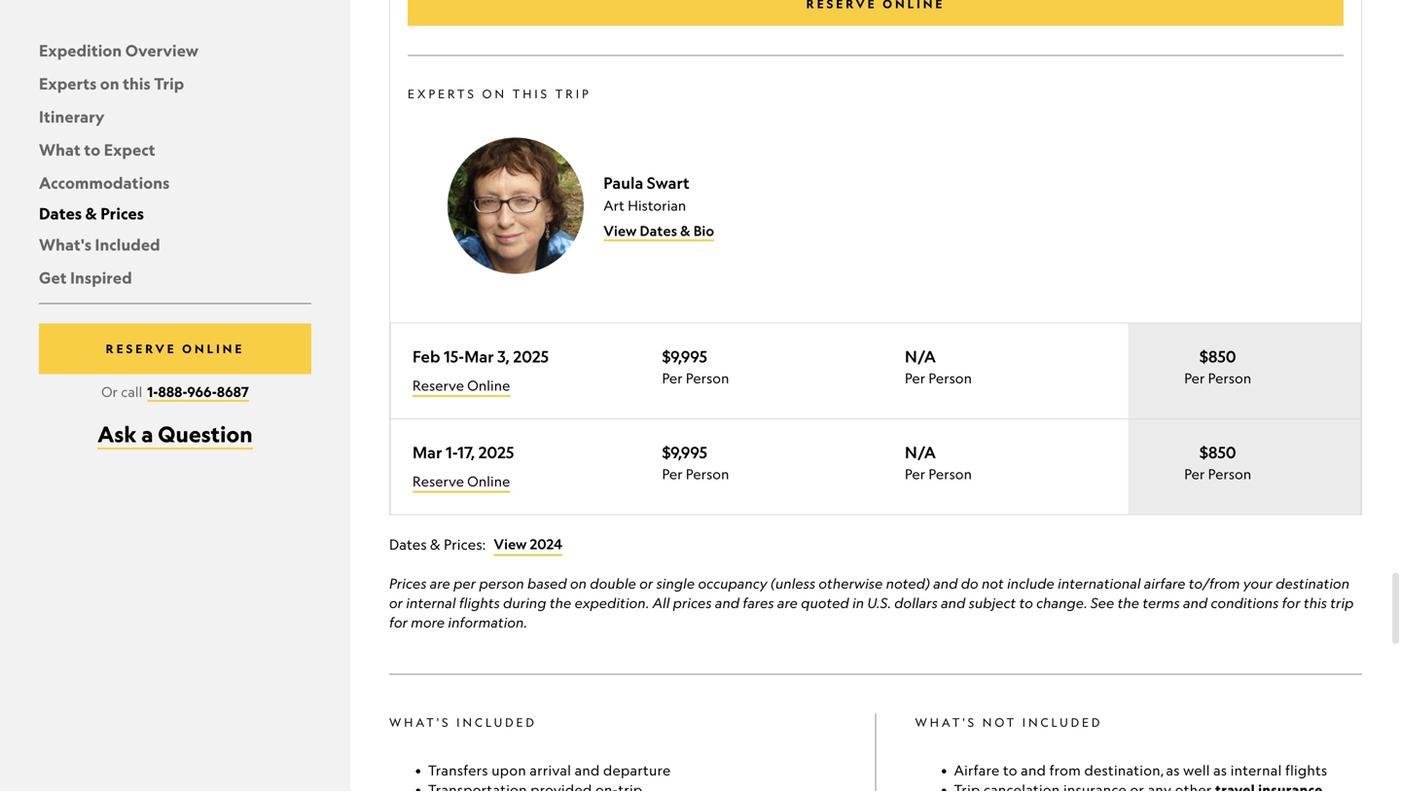 Task type: vqa. For each thing, say whether or not it's contained in the screenshot.
Get Inspired
yes



Task type: describe. For each thing, give the bounding box(es) containing it.
trip
[[1331, 595, 1355, 612]]

and down to/from
[[1184, 595, 1208, 612]]

1- inside cell
[[446, 443, 458, 463]]

or call 1-888-966-8687
[[101, 383, 249, 401]]

dates & prices link
[[39, 203, 144, 223]]

international
[[1058, 575, 1142, 592]]

u.s.
[[868, 595, 892, 612]]

1 horizontal spatial what's included
[[389, 716, 537, 730]]

a
[[141, 420, 153, 448]]

$850 for feb 15-mar 3, 2025
[[1200, 347, 1237, 367]]

inspired
[[70, 268, 132, 288]]

1 horizontal spatial flights
[[1286, 762, 1328, 779]]

and left do
[[934, 575, 958, 592]]

feb 15-mar 3, 2025
[[413, 347, 549, 367]]

swart
[[647, 173, 690, 193]]

get
[[39, 268, 67, 288]]

dates inside paula swart art historian view dates & bio
[[640, 222, 678, 239]]

occupancy
[[698, 575, 768, 592]]

reserve for mar
[[413, 473, 464, 490]]

include
[[1008, 575, 1055, 592]]

dates for dates & prices: view 2024
[[389, 536, 427, 554]]

1 vertical spatial 2025
[[479, 443, 514, 463]]

0 horizontal spatial experts on this trip
[[39, 74, 184, 93]]

destination, as
[[1085, 762, 1181, 779]]

mar 1-17, 2025 cell
[[390, 420, 662, 515]]

well
[[1184, 762, 1211, 779]]

prices are per person based on double or single occupancy (unless otherwise noted) and do not include international airfare to/from your destination or internal flights during the expedition. all prices and fares are quoted in u.s. dollars and subject to change. see the terms and conditions for this trip for more information.
[[389, 575, 1355, 631]]

internal inside the prices are per person based on double or single occupancy (unless otherwise noted) and do not include international airfare to/from your destination or internal flights during the expedition. all prices and fares are quoted in u.s. dollars and subject to change. see the terms and conditions for this trip for more information.
[[406, 595, 456, 612]]

888-
[[158, 383, 187, 401]]

to/from
[[1189, 575, 1241, 592]]

based
[[528, 575, 567, 592]]

expedition overview
[[39, 40, 199, 60]]

to for expect
[[84, 140, 101, 160]]

n/a per person for feb 15-mar 3, 2025
[[905, 347, 973, 387]]

or
[[101, 384, 118, 400]]

1 the from the left
[[550, 595, 572, 612]]

& inside paula swart art historian view dates & bio
[[681, 222, 691, 239]]

noted)
[[887, 575, 931, 592]]

1 horizontal spatial mar
[[465, 347, 494, 367]]

paula swart art historian view dates & bio
[[604, 173, 715, 239]]

prices inside the prices are per person based on double or single occupancy (unless otherwise noted) and do not include international airfare to/from your destination or internal flights during the expedition. all prices and fares are quoted in u.s. dollars and subject to change. see the terms and conditions for this trip for more information.
[[389, 575, 427, 592]]

reserve online for mar
[[413, 473, 511, 490]]

see
[[1091, 595, 1115, 612]]

destination
[[1277, 575, 1350, 592]]

$9,995 cell for feb 15-mar 3, 2025
[[662, 324, 905, 419]]

8687
[[217, 383, 249, 401]]

& for dates & prices
[[85, 203, 97, 223]]

all
[[653, 595, 670, 612]]

$9,995 for feb 15-mar 3, 2025
[[662, 347, 708, 367]]

accommodations
[[39, 173, 170, 193]]

feb
[[413, 347, 441, 367]]

what's not included
[[916, 716, 1103, 730]]

2 horizontal spatial included
[[1023, 716, 1103, 730]]

airfare
[[955, 762, 1000, 779]]

0 horizontal spatial 1-
[[147, 383, 158, 401]]

0 horizontal spatial experts
[[39, 74, 97, 93]]

get inspired
[[39, 268, 132, 288]]

double
[[590, 575, 637, 592]]

airfare
[[1145, 575, 1186, 592]]

not
[[982, 575, 1005, 592]]

$9,995 per person for feb 15-mar 3, 2025
[[662, 347, 730, 387]]

paula
[[604, 173, 644, 193]]

n/a for mar 1-17, 2025
[[905, 443, 937, 463]]

0 vertical spatial 2025
[[514, 347, 549, 367]]

experts on this trip link
[[39, 74, 184, 93]]

to for and
[[1004, 762, 1018, 779]]

$9,995 cell for mar 1-17, 2025
[[662, 420, 905, 515]]

17,
[[458, 443, 475, 463]]

1 vertical spatial for
[[389, 614, 408, 631]]

0 horizontal spatial trip
[[154, 74, 184, 93]]

do
[[962, 575, 979, 592]]

what's included link
[[39, 235, 160, 255]]

dollars
[[895, 595, 938, 612]]

and left the from
[[1021, 762, 1047, 779]]

and right arrival
[[575, 762, 600, 779]]

subject
[[969, 595, 1017, 612]]

transfers upon arrival and departure
[[428, 762, 671, 779]]

online for feb 15-mar 3, 2025
[[468, 377, 511, 394]]

feb 15-mar 3, 2025 cell
[[390, 324, 662, 419]]

itinerary link
[[39, 107, 105, 127]]

expect
[[104, 140, 155, 160]]

mar 1-17, 2025
[[413, 443, 514, 463]]

3,
[[498, 347, 510, 367]]

0 horizontal spatial mar
[[413, 443, 443, 463]]

online for mar 1-17, 2025
[[468, 473, 511, 490]]

transfers
[[428, 762, 488, 779]]

966-
[[187, 383, 217, 401]]

not
[[983, 716, 1017, 730]]

0 horizontal spatial what's
[[39, 235, 92, 255]]

in
[[853, 595, 865, 612]]

row containing mar 1-17, 2025
[[390, 420, 1362, 515]]

art
[[604, 197, 625, 214]]

n/a for feb 15-mar 3, 2025
[[905, 347, 937, 367]]

on inside the prices are per person based on double or single occupancy (unless otherwise noted) and do not include international airfare to/from your destination or internal flights during the expedition. all prices and fares are quoted in u.s. dollars and subject to change. see the terms and conditions for this trip for more information.
[[571, 575, 587, 592]]

bio
[[694, 222, 715, 239]]

departure
[[604, 762, 671, 779]]

1-888-966-8687 link
[[147, 383, 249, 402]]

expedition.
[[575, 595, 650, 612]]

view inside paula swart art historian view dates & bio
[[604, 222, 637, 239]]

more
[[411, 614, 445, 631]]

table containing paula swart
[[389, 0, 1363, 516]]

get inspired link
[[39, 268, 132, 288]]

on inside paula swart row
[[483, 87, 507, 101]]

reserve for feb
[[413, 377, 464, 394]]

ask a question
[[98, 420, 253, 448]]

from
[[1050, 762, 1082, 779]]

and down do
[[941, 595, 966, 612]]

what's for airfare to and from destination, as well as internal flights
[[916, 716, 978, 730]]

quoted
[[801, 595, 850, 612]]

arrival
[[530, 762, 572, 779]]



Task type: locate. For each thing, give the bounding box(es) containing it.
1 vertical spatial flights
[[1286, 762, 1328, 779]]

0 horizontal spatial internal
[[406, 595, 456, 612]]

0 vertical spatial prices
[[100, 203, 144, 223]]

ask
[[98, 420, 137, 448]]

reserve online link for mar
[[413, 472, 511, 493]]

& up what's included 'link'
[[85, 203, 97, 223]]

1- up prices:
[[446, 443, 458, 463]]

0 vertical spatial $850 per person
[[1185, 347, 1252, 387]]

1 vertical spatial are
[[778, 595, 798, 612]]

2 horizontal spatial &
[[681, 222, 691, 239]]

0 horizontal spatial to
[[84, 140, 101, 160]]

as
[[1214, 762, 1228, 779]]

1 $9,995 cell from the top
[[662, 324, 905, 419]]

flights
[[459, 595, 500, 612], [1286, 762, 1328, 779]]

online
[[182, 342, 245, 356], [468, 377, 511, 394], [468, 473, 511, 490]]

1 horizontal spatial included
[[457, 716, 537, 730]]

prices:
[[444, 536, 486, 554]]

are
[[430, 575, 451, 592], [778, 595, 798, 612]]

$9,995 for mar 1-17, 2025
[[662, 443, 708, 463]]

fares
[[743, 595, 775, 612]]

1 horizontal spatial experts
[[408, 87, 477, 101]]

prices up more
[[389, 575, 427, 592]]

2 $9,995 per person from the top
[[662, 443, 730, 483]]

0 vertical spatial flights
[[459, 595, 500, 612]]

to right airfare
[[1004, 762, 1018, 779]]

0 vertical spatial to
[[84, 140, 101, 160]]

what to expect link
[[39, 140, 155, 160]]

0 vertical spatial $9,995 per person
[[662, 347, 730, 387]]

0 horizontal spatial prices
[[100, 203, 144, 223]]

1 vertical spatial $850 per person
[[1185, 443, 1252, 483]]

0 horizontal spatial view
[[494, 536, 527, 553]]

expedition
[[39, 40, 122, 60]]

0 vertical spatial reserve online link
[[39, 324, 312, 374]]

0 horizontal spatial flights
[[459, 595, 500, 612]]

1 horizontal spatial experts on this trip
[[408, 87, 592, 101]]

online down feb 15-mar 3, 2025
[[468, 377, 511, 394]]

0 vertical spatial $9,995
[[662, 347, 708, 367]]

this inside the prices are per person based on double or single occupancy (unless otherwise noted) and do not include international airfare to/from your destination or internal flights during the expedition. all prices and fares are quoted in u.s. dollars and subject to change. see the terms and conditions for this trip for more information.
[[1304, 595, 1328, 612]]

online up 966-
[[182, 342, 245, 356]]

what
[[39, 140, 81, 160]]

1 horizontal spatial to
[[1004, 762, 1018, 779]]

dates up what's included 'link'
[[39, 203, 82, 223]]

online inside mar 1-17, 2025 cell
[[468, 473, 511, 490]]

1 vertical spatial view
[[494, 536, 527, 553]]

1 horizontal spatial internal
[[1231, 762, 1283, 779]]

1 vertical spatial prices
[[389, 575, 427, 592]]

person inside the prices are per person based on double or single occupancy (unless otherwise noted) and do not include international airfare to/from your destination or internal flights during the expedition. all prices and fares are quoted in u.s. dollars and subject to change. see the terms and conditions for this trip for more information.
[[479, 575, 525, 592]]

1 horizontal spatial for
[[1283, 595, 1301, 612]]

internal up more
[[406, 595, 456, 612]]

(unless
[[771, 575, 816, 592]]

reserve online link down 15-
[[413, 376, 511, 397]]

and
[[934, 575, 958, 592], [715, 595, 740, 612], [941, 595, 966, 612], [1184, 595, 1208, 612], [575, 762, 600, 779], [1021, 762, 1047, 779]]

0 horizontal spatial for
[[389, 614, 408, 631]]

what's included up transfers
[[389, 716, 537, 730]]

are up more
[[430, 575, 451, 592]]

the right "see"
[[1118, 595, 1140, 612]]

0 vertical spatial $9,995 cell
[[662, 324, 905, 419]]

n/a cell
[[905, 324, 1129, 419], [905, 420, 1129, 515]]

0 vertical spatial row
[[390, 324, 1362, 419]]

0 vertical spatial n/a cell
[[905, 324, 1129, 419]]

reserve online link for feb
[[413, 376, 511, 397]]

are down '(unless'
[[778, 595, 798, 612]]

$9,995 per person
[[662, 347, 730, 387], [662, 443, 730, 483]]

2025
[[514, 347, 549, 367], [479, 443, 514, 463]]

dates & prices: view 2024
[[389, 536, 563, 554]]

$850 per person for feb 15-mar 3, 2025
[[1185, 347, 1252, 387]]

prices
[[673, 595, 712, 612]]

2 horizontal spatial dates
[[640, 222, 678, 239]]

0 horizontal spatial dates
[[39, 203, 82, 223]]

1 vertical spatial to
[[1020, 595, 1034, 612]]

during
[[503, 595, 547, 612]]

0 vertical spatial $850
[[1200, 347, 1237, 367]]

otherwise
[[819, 575, 883, 592]]

0 vertical spatial or
[[640, 575, 654, 592]]

1 horizontal spatial dates
[[389, 536, 427, 554]]

0 vertical spatial n/a per person
[[905, 347, 973, 387]]

2 n/a per person from the top
[[905, 443, 973, 483]]

internal
[[406, 595, 456, 612], [1231, 762, 1283, 779]]

1 horizontal spatial trip
[[556, 87, 592, 101]]

2 vertical spatial reserve online link
[[413, 472, 511, 493]]

per
[[662, 370, 683, 387], [905, 370, 926, 387], [1185, 370, 1206, 387], [662, 466, 683, 483], [905, 466, 926, 483], [1185, 466, 1206, 483], [454, 575, 476, 592]]

your
[[1244, 575, 1273, 592]]

reserve online down mar 1-17, 2025 at the left of page
[[413, 473, 511, 490]]

to
[[84, 140, 101, 160], [1020, 595, 1034, 612], [1004, 762, 1018, 779]]

& left bio
[[681, 222, 691, 239]]

$9,995
[[662, 347, 708, 367], [662, 443, 708, 463]]

1 $9,995 from the top
[[662, 347, 708, 367]]

2 vertical spatial to
[[1004, 762, 1018, 779]]

for left more
[[389, 614, 408, 631]]

what's up transfers
[[389, 716, 451, 730]]

this inside paula swart row
[[513, 87, 550, 101]]

row
[[390, 324, 1362, 419], [390, 420, 1362, 515]]

1 vertical spatial reserve online
[[413, 377, 511, 394]]

experts inside paula swart row
[[408, 87, 477, 101]]

mar left 17,
[[413, 443, 443, 463]]

0 horizontal spatial on
[[100, 74, 119, 93]]

what's included
[[39, 235, 160, 255], [389, 716, 537, 730]]

15-
[[444, 347, 465, 367]]

prices down accommodations link
[[100, 203, 144, 223]]

0 horizontal spatial or
[[389, 595, 403, 612]]

call
[[121, 384, 142, 400]]

1- right the call
[[147, 383, 158, 401]]

table
[[389, 0, 1363, 516]]

internal right as in the right of the page
[[1231, 762, 1283, 779]]

reserve online down 15-
[[413, 377, 511, 394]]

2 n/a cell from the top
[[905, 420, 1129, 515]]

0 vertical spatial reserve
[[106, 342, 177, 356]]

2 vertical spatial reserve
[[413, 473, 464, 490]]

reserve online link down mar 1-17, 2025 at the left of page
[[413, 472, 511, 493]]

1 horizontal spatial view
[[604, 222, 637, 239]]

1 vertical spatial n/a
[[905, 443, 937, 463]]

flights right as in the right of the page
[[1286, 762, 1328, 779]]

expert paula swart image
[[448, 138, 584, 274]]

0 horizontal spatial this
[[123, 74, 151, 93]]

$9,995 per person for mar 1-17, 2025
[[662, 443, 730, 483]]

reserve up the call
[[106, 342, 177, 356]]

0 horizontal spatial the
[[550, 595, 572, 612]]

0 horizontal spatial are
[[430, 575, 451, 592]]

mar
[[465, 347, 494, 367], [413, 443, 443, 463]]

0 vertical spatial reserve online
[[106, 342, 245, 356]]

dates left prices:
[[389, 536, 427, 554]]

1 vertical spatial what's included
[[389, 716, 537, 730]]

1 $850 per person from the top
[[1185, 347, 1252, 387]]

1 n/a from the top
[[905, 347, 937, 367]]

1 vertical spatial 1-
[[446, 443, 458, 463]]

0 vertical spatial internal
[[406, 595, 456, 612]]

2 horizontal spatial on
[[571, 575, 587, 592]]

1 vertical spatial $9,995 cell
[[662, 420, 905, 515]]

$850 per person for mar 1-17, 2025
[[1185, 443, 1252, 483]]

mar left 3,
[[465, 347, 494, 367]]

1 vertical spatial row
[[390, 420, 1362, 515]]

trip inside paula swart row
[[556, 87, 592, 101]]

dates down historian
[[640, 222, 678, 239]]

experts on this trip
[[39, 74, 184, 93], [408, 87, 592, 101]]

terms
[[1143, 595, 1181, 612]]

n/a cell for feb 15-mar 3, 2025
[[905, 324, 1129, 419]]

conditions
[[1212, 595, 1280, 612]]

2 horizontal spatial to
[[1020, 595, 1034, 612]]

reserve inside mar 1-17, 2025 cell
[[413, 473, 464, 490]]

$850 per person
[[1185, 347, 1252, 387], [1185, 443, 1252, 483]]

reserve inside feb 15-mar 3, 2025 cell
[[413, 377, 464, 394]]

upon
[[492, 762, 527, 779]]

1 vertical spatial $9,995
[[662, 443, 708, 463]]

the
[[550, 595, 572, 612], [1118, 595, 1140, 612]]

0 vertical spatial are
[[430, 575, 451, 592]]

& left prices:
[[430, 536, 441, 554]]

to right what
[[84, 140, 101, 160]]

included up inspired
[[95, 235, 160, 255]]

online inside feb 15-mar 3, 2025 cell
[[468, 377, 511, 394]]

expedition overview link
[[39, 40, 199, 60]]

reserve online link
[[39, 324, 312, 374], [413, 376, 511, 397], [413, 472, 511, 493]]

1 row from the top
[[390, 324, 1362, 419]]

2 $9,995 cell from the top
[[662, 420, 905, 515]]

what's for transfers upon arrival and departure
[[389, 716, 451, 730]]

online down 17,
[[468, 473, 511, 490]]

itinerary
[[39, 107, 105, 127]]

included up the from
[[1023, 716, 1103, 730]]

ask a question button
[[98, 420, 253, 450]]

$850
[[1200, 347, 1237, 367], [1200, 443, 1237, 463]]

2 vertical spatial reserve online
[[413, 473, 511, 490]]

2 $850 from the top
[[1200, 443, 1237, 463]]

accommodations link
[[39, 173, 170, 193]]

1 vertical spatial n/a per person
[[905, 443, 973, 483]]

1 horizontal spatial 1-
[[446, 443, 458, 463]]

view down art
[[604, 222, 637, 239]]

0 horizontal spatial what's included
[[39, 235, 160, 255]]

0 vertical spatial online
[[182, 342, 245, 356]]

dates for dates & prices
[[39, 203, 82, 223]]

what's included down dates & prices
[[39, 235, 160, 255]]

0 vertical spatial view
[[604, 222, 637, 239]]

1 n/a cell from the top
[[905, 324, 1129, 419]]

1 vertical spatial online
[[468, 377, 511, 394]]

$9,995 cell
[[662, 324, 905, 419], [662, 420, 905, 515]]

0 vertical spatial 1-
[[147, 383, 158, 401]]

2 $850 per person from the top
[[1185, 443, 1252, 483]]

1 vertical spatial $850
[[1200, 443, 1237, 463]]

2 horizontal spatial this
[[1304, 595, 1328, 612]]

1 horizontal spatial what's
[[389, 716, 451, 730]]

experts
[[39, 74, 97, 93], [408, 87, 477, 101]]

1 vertical spatial reserve online link
[[413, 376, 511, 397]]

1 vertical spatial or
[[389, 595, 403, 612]]

change.
[[1037, 595, 1088, 612]]

view
[[604, 222, 637, 239], [494, 536, 527, 553]]

and down occupancy
[[715, 595, 740, 612]]

reserve online link inside feb 15-mar 3, 2025 cell
[[413, 376, 511, 397]]

to inside the prices are per person based on double or single occupancy (unless otherwise noted) and do not include international airfare to/from your destination or internal flights during the expedition. all prices and fares are quoted in u.s. dollars and subject to change. see the terms and conditions for this trip for more information.
[[1020, 595, 1034, 612]]

2024
[[530, 536, 563, 553]]

question
[[158, 420, 253, 448]]

experts on this trip inside paula swart row
[[408, 87, 592, 101]]

reserve online up or call 1-888-966-8687 at the left of the page
[[106, 342, 245, 356]]

0 horizontal spatial included
[[95, 235, 160, 255]]

0 vertical spatial for
[[1283, 595, 1301, 612]]

what's up "get"
[[39, 235, 92, 255]]

row containing feb 15-mar 3, 2025
[[390, 324, 1362, 419]]

1 vertical spatial internal
[[1231, 762, 1283, 779]]

what to expect
[[39, 140, 155, 160]]

1 vertical spatial n/a cell
[[905, 420, 1129, 515]]

n/a cell for mar 1-17, 2025
[[905, 420, 1129, 515]]

1 horizontal spatial &
[[430, 536, 441, 554]]

n/a per person
[[905, 347, 973, 387], [905, 443, 973, 483]]

view inside dates & prices: view 2024
[[494, 536, 527, 553]]

reserve online link inside mar 1-17, 2025 cell
[[413, 472, 511, 493]]

reserve online inside reserve online link
[[106, 342, 245, 356]]

2 horizontal spatial what's
[[916, 716, 978, 730]]

reserve online link up or call 1-888-966-8687 at the left of the page
[[39, 324, 312, 374]]

$850 for mar 1-17, 2025
[[1200, 443, 1237, 463]]

on
[[100, 74, 119, 93], [483, 87, 507, 101], [571, 575, 587, 592]]

for down 'destination'
[[1283, 595, 1301, 612]]

1 $9,995 per person from the top
[[662, 347, 730, 387]]

2 $9,995 from the top
[[662, 443, 708, 463]]

single
[[657, 575, 695, 592]]

reserve down mar 1-17, 2025 at the left of page
[[413, 473, 464, 490]]

1-
[[147, 383, 158, 401], [446, 443, 458, 463]]

1 $850 from the top
[[1200, 347, 1237, 367]]

information.
[[448, 614, 528, 631]]

& for dates & prices: view 2024
[[430, 536, 441, 554]]

1 horizontal spatial are
[[778, 595, 798, 612]]

the down based
[[550, 595, 572, 612]]

n/a
[[905, 347, 937, 367], [905, 443, 937, 463]]

1 horizontal spatial or
[[640, 575, 654, 592]]

reserve down the feb
[[413, 377, 464, 394]]

reserve online inside mar 1-17, 2025 cell
[[413, 473, 511, 490]]

included
[[95, 235, 160, 255], [457, 716, 537, 730], [1023, 716, 1103, 730]]

1 vertical spatial mar
[[413, 443, 443, 463]]

this
[[123, 74, 151, 93], [513, 87, 550, 101], [1304, 595, 1328, 612]]

2025 right 3,
[[514, 347, 549, 367]]

what's left the not
[[916, 716, 978, 730]]

per inside the prices are per person based on double or single occupancy (unless otherwise noted) and do not include international airfare to/from your destination or internal flights during the expedition. all prices and fares are quoted in u.s. dollars and subject to change. see the terms and conditions for this trip for more information.
[[454, 575, 476, 592]]

reserve
[[106, 342, 177, 356], [413, 377, 464, 394], [413, 473, 464, 490]]

reserve online inside feb 15-mar 3, 2025 cell
[[413, 377, 511, 394]]

prices
[[100, 203, 144, 223], [389, 575, 427, 592]]

flights up information.
[[459, 595, 500, 612]]

view left 2024
[[494, 536, 527, 553]]

to down include
[[1020, 595, 1034, 612]]

1 horizontal spatial prices
[[389, 575, 427, 592]]

1 horizontal spatial the
[[1118, 595, 1140, 612]]

2 n/a from the top
[[905, 443, 937, 463]]

2025 right 17,
[[479, 443, 514, 463]]

n/a per person for mar 1-17, 2025
[[905, 443, 973, 483]]

flights inside the prices are per person based on double or single occupancy (unless otherwise noted) and do not include international airfare to/from your destination or internal flights during the expedition. all prices and fares are quoted in u.s. dollars and subject to change. see the terms and conditions for this trip for more information.
[[459, 595, 500, 612]]

0 horizontal spatial &
[[85, 203, 97, 223]]

reserve online for feb
[[413, 377, 511, 394]]

trip
[[154, 74, 184, 93], [556, 87, 592, 101]]

2 row from the top
[[390, 420, 1362, 515]]

0 vertical spatial mar
[[465, 347, 494, 367]]

2 vertical spatial online
[[468, 473, 511, 490]]

or
[[640, 575, 654, 592], [389, 595, 403, 612]]

1 n/a per person from the top
[[905, 347, 973, 387]]

dates & prices
[[39, 203, 144, 223]]

1 horizontal spatial on
[[483, 87, 507, 101]]

overview
[[125, 40, 199, 60]]

airfare to and from destination, as well as internal flights
[[955, 762, 1328, 779]]

2 the from the left
[[1118, 595, 1140, 612]]

included up upon
[[457, 716, 537, 730]]

1 horizontal spatial this
[[513, 87, 550, 101]]

paula swart row
[[390, 0, 1362, 323]]

historian
[[628, 197, 687, 214]]

0 vertical spatial what's included
[[39, 235, 160, 255]]



